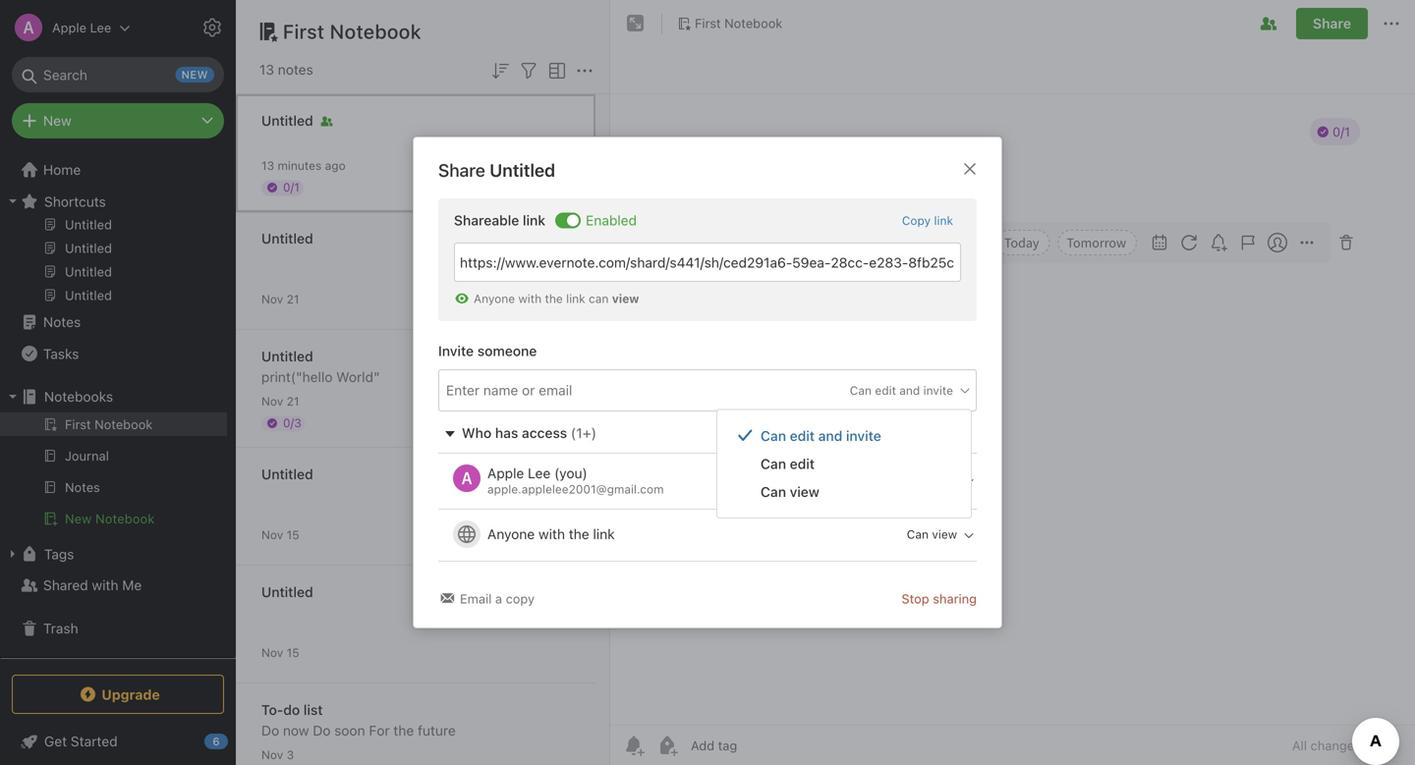 Task type: vqa. For each thing, say whether or not it's contained in the screenshot.
Apple Lee (you) apple.applelee2001@gmail.com
yes



Task type: locate. For each thing, give the bounding box(es) containing it.
0 vertical spatial 21
[[287, 292, 299, 306]]

notebook inside first notebook button
[[725, 16, 783, 31]]

new notebook
[[65, 512, 155, 526]]

0 vertical spatial the
[[545, 292, 563, 306]]

0 horizontal spatial can view
[[761, 484, 820, 500]]

shareable link
[[454, 212, 546, 229]]

the inside to-do list do now do soon for the future nov 3
[[394, 723, 414, 739]]

can view inside dropdown list menu
[[761, 484, 820, 500]]

to-do list do now do soon for the future nov 3
[[261, 702, 456, 762]]

2 horizontal spatial view
[[932, 528, 957, 542]]

1 vertical spatial new
[[65, 512, 92, 526]]

(you)
[[554, 465, 588, 482]]

nov inside to-do list do now do soon for the future nov 3
[[261, 749, 283, 762]]

invite inside dropdown list menu
[[846, 428, 882, 444]]

recent notes
[[23, 172, 103, 187]]

with down the apple.applelee2001@gmail.com
[[539, 526, 565, 543]]

notes
[[278, 61, 313, 78]]

me
[[122, 578, 142, 594]]

to-
[[261, 702, 283, 719]]

1 horizontal spatial view
[[790, 484, 820, 500]]

first up notes
[[283, 20, 325, 43]]

1 vertical spatial and
[[819, 428, 843, 444]]

0 vertical spatial invite
[[924, 384, 954, 398]]

tasks button
[[0, 338, 227, 370]]

add tag image
[[656, 734, 679, 758]]

can view link
[[718, 478, 971, 506]]

1 horizontal spatial first notebook
[[695, 16, 783, 31]]

1 nov 21 from the top
[[261, 292, 299, 306]]

1 horizontal spatial and
[[900, 384, 920, 398]]

2 21 from the top
[[287, 395, 299, 408]]

0/1
[[283, 180, 300, 194]]

Search text field
[[26, 57, 210, 92]]

invite
[[924, 384, 954, 398], [846, 428, 882, 444]]

2 nov from the top
[[261, 395, 283, 408]]

15
[[287, 528, 299, 542], [287, 646, 299, 660]]

with for anyone with the link can view
[[519, 292, 542, 306]]

can inside field
[[907, 528, 929, 542]]

anyone down "apple"
[[488, 526, 535, 543]]

share
[[1313, 15, 1352, 31], [438, 160, 485, 181]]

1 vertical spatial nov 21
[[261, 395, 299, 408]]

all
[[1293, 739, 1307, 754]]

anyone up invite someone
[[474, 292, 515, 306]]

21
[[287, 292, 299, 306], [287, 395, 299, 408]]

shared with me link
[[0, 570, 227, 602]]

now
[[283, 723, 309, 739]]

1 horizontal spatial notebook
[[330, 20, 422, 43]]

nov 15
[[261, 528, 299, 542], [261, 646, 299, 660]]

and up can edit and invite link
[[900, 384, 920, 398]]

share button
[[1297, 8, 1368, 39]]

can view up stop sharing button
[[907, 528, 957, 542]]

1 horizontal spatial invite
[[924, 384, 954, 398]]

expand note image
[[624, 12, 648, 35]]

has
[[495, 425, 518, 442]]

note list element
[[236, 0, 610, 766]]

13
[[260, 61, 274, 78], [261, 159, 274, 173]]

2 vertical spatial view
[[932, 528, 957, 542]]

1 vertical spatial notes
[[43, 314, 81, 330]]

2 vertical spatial the
[[394, 723, 414, 739]]

link down the apple.applelee2001@gmail.com
[[593, 526, 615, 543]]

3 nov from the top
[[261, 528, 283, 542]]

1 vertical spatial 13
[[261, 159, 274, 173]]

email
[[460, 592, 492, 606]]

0 horizontal spatial and
[[819, 428, 843, 444]]

the left can
[[545, 292, 563, 306]]

notes up shortcuts
[[68, 172, 103, 187]]

1 vertical spatial 21
[[287, 395, 299, 408]]

can view inside field
[[907, 528, 957, 542]]

notes inside 'notes' link
[[43, 314, 81, 330]]

2 vertical spatial edit
[[790, 456, 815, 472]]

first right expand note image
[[695, 16, 721, 31]]

new inside "popup button"
[[43, 113, 72, 129]]

can down can edit at the right
[[761, 484, 786, 500]]

1 horizontal spatial can view
[[907, 528, 957, 542]]

Can view field
[[816, 526, 976, 544]]

2 do from the left
[[313, 723, 331, 739]]

view right can
[[612, 292, 639, 306]]

1 vertical spatial the
[[569, 526, 590, 543]]

invite someone
[[438, 343, 537, 359]]

1 vertical spatial invite
[[846, 428, 882, 444]]

shareable
[[454, 212, 519, 229]]

link inside button
[[934, 214, 954, 228]]

0 vertical spatial notes
[[68, 172, 103, 187]]

with left me
[[92, 578, 118, 594]]

notebook
[[725, 16, 783, 31], [330, 20, 422, 43], [95, 512, 155, 526]]

1 horizontal spatial do
[[313, 723, 331, 739]]

0 horizontal spatial invite
[[846, 428, 882, 444]]

shared with me
[[43, 578, 142, 594]]

view for can view link
[[790, 484, 820, 500]]

new inside button
[[65, 512, 92, 526]]

notebooks
[[44, 389, 113, 405]]

0 vertical spatial with
[[519, 292, 542, 306]]

0 horizontal spatial view
[[612, 292, 639, 306]]

edit up can edit at the right
[[790, 428, 815, 444]]

recent
[[23, 172, 64, 187]]

shortcuts
[[44, 193, 106, 210]]

can down apple lee (you) access dropdown field
[[907, 528, 929, 542]]

who
[[462, 425, 492, 442]]

13 left notes
[[260, 61, 274, 78]]

do down list
[[313, 723, 331, 739]]

invite
[[438, 343, 474, 359]]

can view
[[761, 484, 820, 500], [907, 528, 957, 542]]

do
[[261, 723, 279, 739], [313, 723, 331, 739]]

home link
[[0, 154, 236, 186]]

new
[[43, 113, 72, 129], [65, 512, 92, 526]]

can edit link
[[718, 450, 971, 478]]

0 horizontal spatial first notebook
[[283, 20, 422, 43]]

cell
[[0, 413, 227, 436]]

edit up can view link
[[790, 456, 815, 472]]

with
[[519, 292, 542, 306], [539, 526, 565, 543], [92, 578, 118, 594]]

view
[[612, 292, 639, 306], [790, 484, 820, 500], [932, 528, 957, 542]]

None search field
[[26, 57, 210, 92]]

1 vertical spatial can view
[[907, 528, 957, 542]]

21 up 'untitled print("hello world"'
[[287, 292, 299, 306]]

2 15 from the top
[[287, 646, 299, 660]]

1 vertical spatial 15
[[287, 646, 299, 660]]

expand notebooks image
[[5, 389, 21, 405]]

5 nov from the top
[[261, 749, 283, 762]]

lee
[[528, 465, 551, 482]]

1 15 from the top
[[287, 528, 299, 542]]

notes
[[68, 172, 103, 187], [43, 314, 81, 330]]

do down to-
[[261, 723, 279, 739]]

upgrade button
[[12, 675, 224, 715]]

anyone for anyone with the link can view
[[474, 292, 515, 306]]

21 up 0/3
[[287, 395, 299, 408]]

note window element
[[610, 0, 1416, 766]]

can up can edit and invite link
[[850, 384, 872, 398]]

1 vertical spatial can edit and invite
[[761, 428, 882, 444]]

first notebook
[[695, 16, 783, 31], [283, 20, 422, 43]]

can for can view link
[[761, 484, 786, 500]]

13 for 13 notes
[[260, 61, 274, 78]]

untitled inside 'untitled print("hello world"'
[[261, 348, 313, 365]]

1 vertical spatial nov 15
[[261, 646, 299, 660]]

future
[[418, 723, 456, 739]]

first notebook button
[[670, 10, 790, 37]]

edit inside select permission field
[[875, 384, 896, 398]]

edit up can edit and invite link
[[875, 384, 896, 398]]

nov 21 up 0/3
[[261, 395, 299, 408]]

can edit and invite
[[850, 384, 954, 398], [761, 428, 882, 444]]

nov
[[261, 292, 283, 306], [261, 395, 283, 408], [261, 528, 283, 542], [261, 646, 283, 660], [261, 749, 283, 762]]

new up home
[[43, 113, 72, 129]]

ago
[[325, 159, 346, 173]]

0 vertical spatial edit
[[875, 384, 896, 398]]

0 vertical spatial nov 21
[[261, 292, 299, 306]]

1 horizontal spatial first
[[695, 16, 721, 31]]

(1+)
[[571, 425, 597, 442]]

link right copy
[[934, 214, 954, 228]]

view up the stop sharing
[[932, 528, 957, 542]]

expand tags image
[[5, 547, 21, 562]]

view down can edit at the right
[[790, 484, 820, 500]]

0 horizontal spatial notebook
[[95, 512, 155, 526]]

0 horizontal spatial do
[[261, 723, 279, 739]]

list
[[304, 702, 323, 719]]

0 vertical spatial and
[[900, 384, 920, 398]]

first inside 'note list' element
[[283, 20, 325, 43]]

0 vertical spatial can view
[[761, 484, 820, 500]]

1 horizontal spatial share
[[1313, 15, 1352, 31]]

anyone
[[474, 292, 515, 306], [488, 526, 535, 543]]

0 vertical spatial view
[[612, 292, 639, 306]]

new for new
[[43, 113, 72, 129]]

edit for can edit link
[[790, 456, 815, 472]]

first notebook inside button
[[695, 16, 783, 31]]

1 vertical spatial anyone
[[488, 526, 535, 543]]

2 horizontal spatial notebook
[[725, 16, 783, 31]]

can edit and invite up can edit and invite link
[[850, 384, 954, 398]]

0 vertical spatial anyone
[[474, 292, 515, 306]]

can up can view link
[[761, 456, 786, 472]]

untitled
[[261, 113, 313, 129], [490, 160, 556, 181], [261, 231, 313, 247], [261, 348, 313, 365], [261, 466, 313, 483], [261, 584, 313, 601]]

notebook inside new notebook button
[[95, 512, 155, 526]]

tree
[[0, 20, 236, 658]]

0 horizontal spatial first
[[283, 20, 325, 43]]

2 vertical spatial with
[[92, 578, 118, 594]]

nov 21 up 'untitled print("hello world"'
[[261, 292, 299, 306]]

and up can edit link
[[819, 428, 843, 444]]

1 horizontal spatial the
[[545, 292, 563, 306]]

dropdown list menu
[[718, 422, 971, 506]]

upgrade
[[102, 687, 160, 703]]

view inside field
[[932, 528, 957, 542]]

access
[[522, 425, 567, 442]]

4 nov from the top
[[261, 646, 283, 660]]

1 nov from the top
[[261, 292, 283, 306]]

0 vertical spatial new
[[43, 113, 72, 129]]

2 horizontal spatial the
[[569, 526, 590, 543]]

edit
[[875, 384, 896, 398], [790, 428, 815, 444], [790, 456, 815, 472]]

0 vertical spatial 13
[[260, 61, 274, 78]]

0 horizontal spatial share
[[438, 160, 485, 181]]

0 vertical spatial 15
[[287, 528, 299, 542]]

1 vertical spatial edit
[[790, 428, 815, 444]]

email a copy button
[[438, 590, 539, 608]]

can inside select permission field
[[850, 384, 872, 398]]

the right the for
[[394, 723, 414, 739]]

1 vertical spatial with
[[539, 526, 565, 543]]

can view down can edit at the right
[[761, 484, 820, 500]]

anyone with the link
[[488, 526, 615, 543]]

can view for can view field
[[907, 528, 957, 542]]

can edit and invite up can edit link
[[761, 428, 882, 444]]

0 horizontal spatial the
[[394, 723, 414, 739]]

1 21 from the top
[[287, 292, 299, 306]]

changes
[[1311, 739, 1361, 754]]

0/3
[[283, 416, 302, 430]]

share inside button
[[1313, 15, 1352, 31]]

1 vertical spatial view
[[790, 484, 820, 500]]

13 left minutes
[[261, 159, 274, 173]]

add a reminder image
[[622, 734, 646, 758]]

can
[[850, 384, 872, 398], [761, 428, 786, 444], [761, 456, 786, 472], [761, 484, 786, 500], [907, 528, 929, 542]]

and
[[900, 384, 920, 398], [819, 428, 843, 444]]

with up someone
[[519, 292, 542, 306]]

notes up tasks
[[43, 314, 81, 330]]

link left can
[[566, 292, 586, 306]]

0 vertical spatial share
[[1313, 15, 1352, 31]]

shared link switcher image
[[567, 215, 579, 227]]

new for new notebook
[[65, 512, 92, 526]]

1 vertical spatial share
[[438, 160, 485, 181]]

0 vertical spatial can edit and invite
[[850, 384, 954, 398]]

shortcuts button
[[0, 186, 227, 217]]

new up the tags
[[65, 512, 92, 526]]

view inside dropdown list menu
[[790, 484, 820, 500]]

the down the apple.applelee2001@gmail.com
[[569, 526, 590, 543]]

0 vertical spatial nov 15
[[261, 528, 299, 542]]

the for anyone with the link
[[569, 526, 590, 543]]

first
[[695, 16, 721, 31], [283, 20, 325, 43]]



Task type: describe. For each thing, give the bounding box(es) containing it.
the for anyone with the link can view
[[545, 292, 563, 306]]

world"
[[336, 369, 380, 385]]

notebook for first notebook button
[[725, 16, 783, 31]]

invite inside select permission field
[[924, 384, 954, 398]]

with for anyone with the link
[[539, 526, 565, 543]]

notebooks link
[[0, 381, 227, 413]]

tree containing home
[[0, 20, 236, 658]]

trash link
[[0, 613, 227, 645]]

2 nov 21 from the top
[[261, 395, 299, 408]]

print("hello
[[261, 369, 333, 385]]

can edit and invite inside dropdown list menu
[[761, 428, 882, 444]]

trash
[[43, 621, 78, 637]]

apple
[[488, 465, 524, 482]]

first inside first notebook button
[[695, 16, 721, 31]]

who has access (1+)
[[462, 425, 597, 442]]

new notebook group
[[0, 413, 227, 539]]

can for select permission field
[[850, 384, 872, 398]]

settings image
[[201, 16, 224, 39]]

can up can edit at the right
[[761, 428, 786, 444]]

can edit
[[761, 456, 815, 472]]

stop sharing
[[902, 592, 977, 606]]

Shared URL text field
[[454, 243, 961, 282]]

notebook for new notebook button
[[95, 512, 155, 526]]

sharing
[[933, 592, 977, 606]]

untitled print("hello world"
[[261, 348, 380, 385]]

shared
[[43, 578, 88, 594]]

share for share untitled
[[438, 160, 485, 181]]

Note Editor text field
[[610, 94, 1416, 725]]

share for share
[[1313, 15, 1352, 31]]

13 notes
[[260, 61, 313, 78]]

and inside dropdown list menu
[[819, 428, 843, 444]]

and inside select permission field
[[900, 384, 920, 398]]

Add tag field
[[444, 380, 680, 402]]

can for can view field
[[907, 528, 929, 542]]

tags
[[44, 546, 74, 563]]

anyone with the link can view
[[474, 292, 639, 306]]

13 minutes ago
[[261, 159, 346, 173]]

can view for can view link
[[761, 484, 820, 500]]

apple.applelee2001@gmail.com
[[488, 483, 664, 496]]

anyone for anyone with the link
[[488, 526, 535, 543]]

new notebook button
[[0, 507, 227, 531]]

edit for select permission field
[[875, 384, 896, 398]]

tags button
[[0, 539, 227, 570]]

enabled
[[586, 212, 637, 229]]

Select permission field
[[812, 382, 972, 400]]

view for can view field
[[932, 528, 957, 542]]

for
[[369, 723, 390, 739]]

link left shared link switcher image in the top of the page
[[523, 212, 546, 229]]

13 for 13 minutes ago
[[261, 159, 274, 173]]

copy
[[902, 214, 931, 228]]

notebook inside 'note list' element
[[330, 20, 422, 43]]

tasks
[[43, 346, 79, 362]]

can
[[589, 292, 609, 306]]

minutes
[[278, 159, 322, 173]]

new button
[[12, 103, 224, 139]]

first notebook inside 'note list' element
[[283, 20, 422, 43]]

all changes saved
[[1293, 739, 1400, 754]]

saved
[[1365, 739, 1400, 754]]

thumbnail image
[[493, 347, 580, 433]]

Apple Lee (you) Access dropdown field
[[816, 472, 976, 489]]

1 do from the left
[[261, 723, 279, 739]]

do
[[283, 702, 300, 719]]

1 nov 15 from the top
[[261, 528, 299, 542]]

stop
[[902, 592, 930, 606]]

apple lee (you) apple.applelee2001@gmail.com
[[488, 465, 664, 496]]

soon
[[334, 723, 365, 739]]

recent notes group
[[0, 51, 227, 315]]

3
[[287, 749, 294, 762]]

with for shared with me
[[92, 578, 118, 594]]

2 nov 15 from the top
[[261, 646, 299, 660]]

email a copy
[[460, 592, 535, 606]]

notes inside recent notes group
[[68, 172, 103, 187]]

copy link button
[[902, 212, 954, 230]]

home
[[43, 162, 81, 178]]

notes link
[[0, 307, 227, 338]]

share untitled
[[438, 160, 556, 181]]

can for can edit link
[[761, 456, 786, 472]]

someone
[[478, 343, 537, 359]]

can edit and invite link
[[718, 422, 971, 450]]

copy
[[506, 592, 535, 606]]

close image
[[958, 157, 982, 181]]

copy link
[[902, 214, 954, 228]]

a
[[495, 592, 502, 606]]

can edit and invite inside select permission field
[[850, 384, 954, 398]]

stop sharing button
[[902, 590, 977, 608]]



